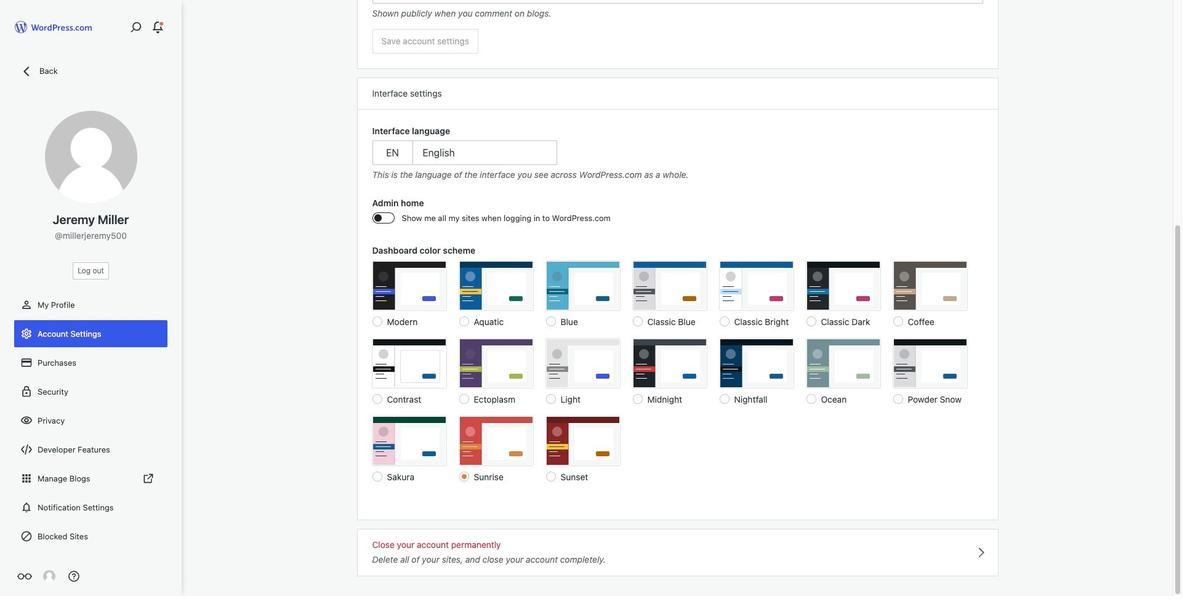 Task type: vqa. For each thing, say whether or not it's contained in the screenshot.
'Edited Graph' 'image'
no



Task type: describe. For each thing, give the bounding box(es) containing it.
notifications image
[[20, 501, 33, 514]]

contrast image
[[372, 339, 446, 388]]

3 group from the top
[[372, 196, 983, 232]]

classic blue image
[[633, 261, 707, 311]]

credit_card image
[[20, 357, 33, 369]]

ocean image
[[806, 339, 880, 388]]

4 group from the top
[[372, 244, 983, 493]]

block image
[[20, 530, 33, 543]]

1 group from the top
[[372, 0, 983, 20]]

light image
[[546, 339, 620, 388]]

1 vertical spatial jeremy miller image
[[43, 570, 55, 583]]

sunset image
[[546, 417, 620, 466]]



Task type: locate. For each thing, give the bounding box(es) containing it.
None url field
[[372, 0, 983, 4]]

modern image
[[372, 261, 446, 311]]

ectoplasm image
[[459, 339, 533, 388]]

0 vertical spatial jeremy miller image
[[45, 111, 137, 203]]

aquatic image
[[459, 261, 533, 311]]

lock image
[[20, 385, 33, 398]]

midnight image
[[633, 339, 707, 388]]

sunrise image
[[459, 417, 533, 466]]

visibility image
[[20, 414, 33, 427]]

group
[[372, 0, 983, 20], [372, 124, 983, 181], [372, 196, 983, 232], [372, 244, 983, 493]]

apps image
[[20, 472, 33, 485]]

None radio
[[372, 317, 382, 327], [546, 317, 556, 327], [633, 317, 643, 327], [720, 317, 729, 327], [893, 317, 903, 327], [372, 394, 382, 404], [546, 394, 556, 404], [633, 394, 643, 404], [893, 394, 903, 404], [372, 472, 382, 482], [459, 472, 469, 482], [372, 317, 382, 327], [546, 317, 556, 327], [633, 317, 643, 327], [720, 317, 729, 327], [893, 317, 903, 327], [372, 394, 382, 404], [546, 394, 556, 404], [633, 394, 643, 404], [893, 394, 903, 404], [372, 472, 382, 482], [459, 472, 469, 482]]

reader image
[[17, 569, 32, 584]]

nightfall image
[[720, 339, 793, 388]]

settings image
[[20, 328, 33, 340]]

None radio
[[459, 317, 469, 327], [806, 317, 816, 327], [459, 394, 469, 404], [720, 394, 729, 404], [806, 394, 816, 404], [546, 472, 556, 482], [459, 317, 469, 327], [806, 317, 816, 327], [459, 394, 469, 404], [720, 394, 729, 404], [806, 394, 816, 404], [546, 472, 556, 482]]

sakura image
[[372, 417, 446, 466]]

blue image
[[546, 261, 620, 311]]

classic dark image
[[806, 261, 880, 311]]

person image
[[20, 299, 33, 311]]

2 group from the top
[[372, 124, 983, 181]]

classic bright image
[[720, 261, 793, 311]]

jeremy miller image
[[45, 111, 137, 203], [43, 570, 55, 583]]

powder snow image
[[893, 339, 967, 388]]

coffee image
[[893, 261, 967, 311]]

main content
[[357, 0, 998, 576]]



